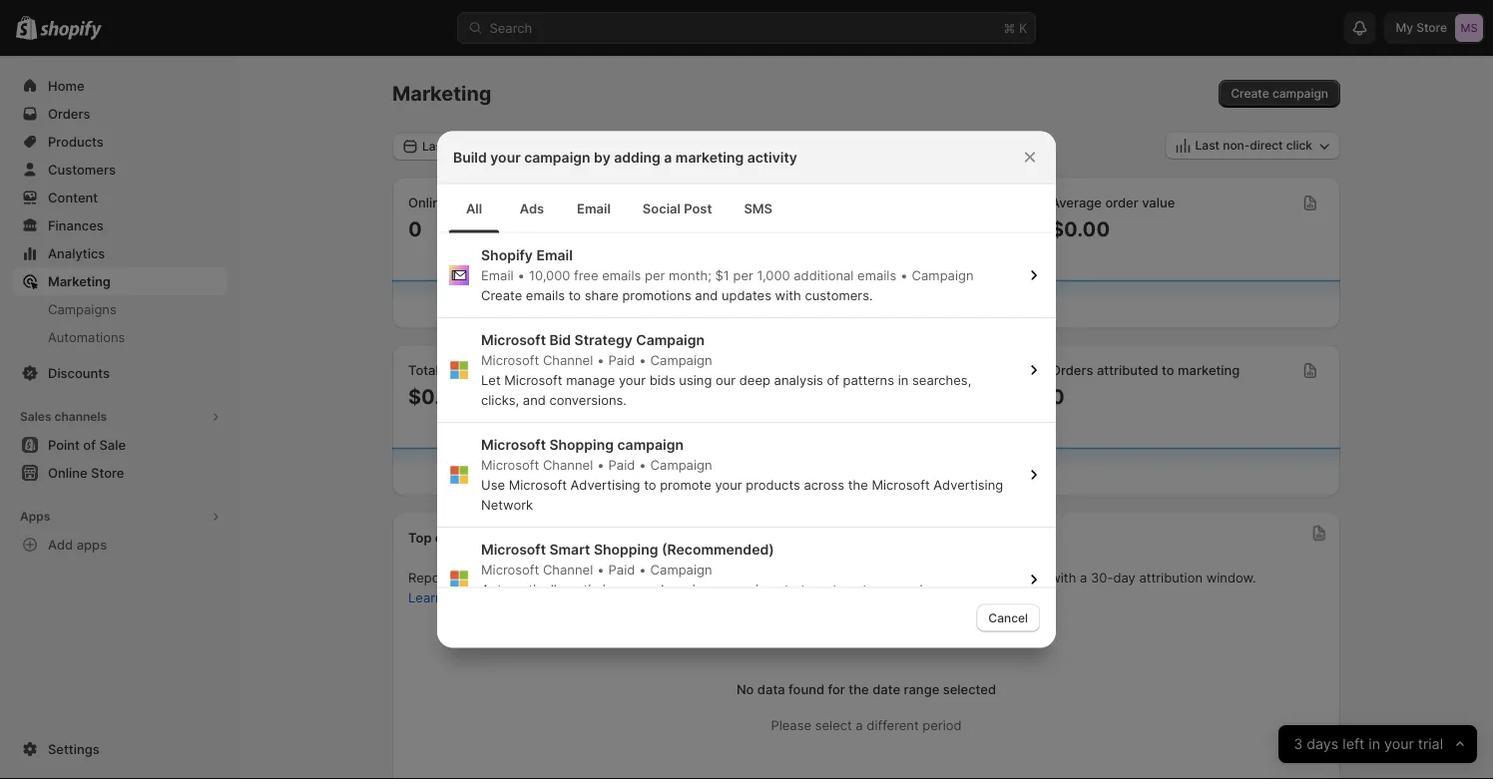 Task type: vqa. For each thing, say whether or not it's contained in the screenshot.


Task type: describe. For each thing, give the bounding box(es) containing it.
average order value
[[1051, 195, 1175, 211]]

a inside reporting is based on your utm parameters and connected app activities to your online store. reported with a 30-day attribution window. learn more
[[1080, 570, 1087, 586]]

bids
[[649, 372, 675, 387]]

create campaign button
[[1219, 80, 1341, 108]]

to left target
[[785, 581, 797, 597]]

home link
[[12, 72, 228, 100]]

shopify
[[481, 247, 533, 264]]

online for online store conversion rate 0%
[[730, 195, 769, 211]]

no
[[737, 682, 754, 698]]

window.
[[1206, 570, 1256, 586]]

more inside reporting is based on your utm parameters and connected app activities to your online store. reported with a 30-day attribution window. learn more
[[446, 590, 478, 606]]

settings link
[[12, 736, 228, 764]]

shopping
[[654, 581, 711, 597]]

⌘ k
[[1004, 20, 1028, 35]]

microsoft shopping campaign microsoft channel • paid • campaign use microsoft advertising to promote your products across the microsoft advertising network
[[481, 436, 1003, 512]]

activities
[[806, 570, 860, 586]]

conversion
[[808, 195, 876, 211]]

online store conversion rate 0%
[[730, 195, 904, 241]]

store for online store sessions
[[451, 195, 483, 211]]

using
[[679, 372, 712, 387]]

sales channels
[[20, 410, 107, 424]]

sales
[[442, 363, 474, 378]]

reported
[[990, 570, 1047, 586]]

store.
[[951, 570, 986, 586]]

free
[[574, 267, 598, 282]]

create inside button
[[1231, 86, 1269, 101]]

channel inside "microsoft shopping campaign microsoft channel • paid • campaign use microsoft advertising to promote your products across the microsoft advertising network"
[[543, 457, 593, 472]]

your inside "microsoft shopping campaign microsoft channel • paid • campaign use microsoft advertising to promote your products across the microsoft advertising network"
[[715, 477, 742, 492]]

$1
[[715, 267, 729, 282]]

and inside microsoft bid strategy campaign microsoft channel • paid • campaign let microsoft manage your bids using our deep analysis of patterns in searches, clicks, and conversions.
[[523, 392, 546, 407]]

learn more link
[[408, 590, 478, 606]]

0%
[[730, 217, 761, 241]]

on
[[527, 570, 542, 586]]

build your campaign by adding a marketing activity
[[453, 149, 797, 166]]

convert
[[532, 601, 578, 617]]

searches,
[[912, 372, 971, 387]]

campaigns link
[[12, 295, 228, 323]]

⌘
[[1004, 20, 1015, 35]]

orders
[[1051, 363, 1093, 378]]

with inside shopify email email • 10,000 free emails per month; $1 per 1,000 additional emails • campaign create emails to share promotions and updates with customers.
[[775, 287, 801, 302]]

top channel performance
[[408, 531, 569, 546]]

discounts link
[[12, 359, 228, 387]]

sales channels button
[[12, 403, 228, 431]]

social post
[[643, 201, 712, 217]]

campaign inside "microsoft shopping campaign microsoft channel • paid • campaign use microsoft advertising to promote your products across the microsoft advertising network"
[[650, 457, 712, 472]]

apps
[[77, 537, 107, 552]]

channel for smart
[[543, 561, 593, 577]]

0 for orders attributed to marketing
[[1051, 384, 1065, 409]]

sms button
[[728, 185, 789, 233]]

2 vertical spatial email
[[481, 267, 514, 282]]

to inside reporting is based on your utm parameters and connected app activities to your online store. reported with a 30-day attribution window. learn more
[[864, 570, 876, 586]]

sessions
[[487, 195, 541, 211]]

online store sessions
[[408, 195, 541, 211]]

sms
[[744, 201, 773, 217]]

please
[[771, 718, 812, 734]]

smart
[[549, 541, 590, 558]]

add apps button
[[12, 531, 228, 559]]

10,000
[[529, 267, 570, 282]]

2 advertising from the left
[[934, 477, 1003, 492]]

strategy
[[575, 331, 633, 348]]

campaign inside shopify email email • 10,000 free emails per month; $1 per 1,000 additional emails • campaign create emails to share promotions and updates with customers.
[[912, 267, 974, 282]]

parameters
[[610, 570, 680, 586]]

updates
[[722, 287, 772, 302]]

optimize
[[568, 581, 620, 597]]

$0.00 for total
[[408, 384, 467, 409]]

shopping inside microsoft smart shopping (recommended) microsoft channel • paid • campaign automatically optimize your shopping campaigns to target customers who are more likely to convert at higher revenue values.
[[594, 541, 658, 558]]

campaigns
[[48, 301, 117, 317]]

more inside microsoft smart shopping (recommended) microsoft channel • paid • campaign automatically optimize your shopping campaigns to target customers who are more likely to convert at higher revenue values.
[[962, 581, 993, 597]]

bid
[[549, 331, 571, 348]]

average
[[1051, 195, 1102, 211]]

at
[[582, 601, 594, 617]]

customers
[[841, 581, 906, 597]]

your inside microsoft bid strategy campaign microsoft channel • paid • campaign let microsoft manage your bids using our deep analysis of patterns in searches, clicks, and conversions.
[[619, 372, 646, 387]]

microsoft smart shopping (recommended) microsoft channel • paid • campaign automatically optimize your shopping campaigns to target customers who are more likely to convert at higher revenue values.
[[481, 541, 993, 617]]

and inside shopify email email • 10,000 free emails per month; $1 per 1,000 additional emails • campaign create emails to share promotions and updates with customers.
[[695, 287, 718, 302]]

to right analysis
[[832, 363, 844, 378]]

clicks,
[[481, 392, 519, 407]]

across
[[804, 477, 844, 492]]

microsoft bid strategy campaign microsoft channel • paid • campaign let microsoft manage your bids using our deep analysis of patterns in searches, clicks, and conversions.
[[481, 331, 971, 407]]

are
[[939, 581, 958, 597]]

automations link
[[12, 323, 228, 351]]

campaign inside microsoft smart shopping (recommended) microsoft channel • paid • campaign automatically optimize your shopping campaigns to target customers who are more likely to convert at higher revenue values.
[[650, 561, 712, 577]]

shopify image
[[40, 20, 102, 40]]

campaign for build your campaign by adding a marketing activity
[[524, 149, 591, 166]]

of
[[827, 372, 839, 387]]

orders attributed to marketing
[[1051, 363, 1240, 378]]

marketing inside dialog
[[676, 149, 744, 166]]

a inside dialog
[[664, 149, 672, 166]]

all button
[[445, 185, 503, 233]]

period
[[923, 718, 962, 734]]

is
[[472, 570, 482, 586]]

products
[[746, 477, 800, 492]]

app
[[779, 570, 802, 586]]

marketing for $0.00
[[848, 363, 910, 378]]

for
[[828, 682, 845, 698]]

campaign inside button
[[1273, 86, 1329, 101]]

0 for online store sessions
[[408, 217, 422, 241]]

settings
[[48, 742, 99, 757]]

your right 'on'
[[546, 570, 573, 586]]

attributed for 0
[[1097, 363, 1158, 378]]

promotions
[[622, 287, 691, 302]]



Task type: locate. For each thing, give the bounding box(es) containing it.
2 vertical spatial paid
[[608, 561, 635, 577]]

1 horizontal spatial store
[[773, 195, 805, 211]]

2 per from the left
[[733, 267, 753, 282]]

likely
[[481, 601, 512, 617]]

to right activities
[[864, 570, 876, 586]]

create
[[1231, 86, 1269, 101], [481, 287, 522, 302]]

store right sms
[[773, 195, 805, 211]]

a right adding at top
[[664, 149, 672, 166]]

with inside reporting is based on your utm parameters and connected app activities to your online store. reported with a 30-day attribution window. learn more
[[1050, 570, 1076, 586]]

your inside microsoft smart shopping (recommended) microsoft channel • paid • campaign automatically optimize your shopping campaigns to target customers who are more likely to convert at higher revenue values.
[[624, 581, 651, 597]]

sales inside button
[[20, 410, 51, 424]]

0 horizontal spatial email
[[481, 267, 514, 282]]

different
[[867, 718, 919, 734]]

month;
[[669, 267, 712, 282]]

channel inside microsoft smart shopping (recommended) microsoft channel • paid • campaign automatically optimize your shopping campaigns to target customers who are more likely to convert at higher revenue values.
[[543, 561, 593, 577]]

2 online from the left
[[730, 195, 769, 211]]

in
[[898, 372, 909, 387]]

your right promote on the bottom left of page
[[715, 477, 742, 492]]

day
[[1113, 570, 1136, 586]]

the inside "microsoft shopping campaign microsoft channel • paid • campaign use microsoft advertising to promote your products across the microsoft advertising network"
[[848, 477, 868, 492]]

values.
[[693, 601, 736, 617]]

1 horizontal spatial email
[[536, 247, 573, 264]]

paid down strategy
[[608, 352, 635, 367]]

0 vertical spatial shopping
[[549, 436, 614, 453]]

0 vertical spatial 0
[[408, 217, 422, 241]]

2 attributed from the left
[[1097, 363, 1158, 378]]

emails down 10,000
[[526, 287, 565, 302]]

to down 'free'
[[569, 287, 581, 302]]

per
[[645, 267, 665, 282], [733, 267, 753, 282]]

apps
[[20, 510, 50, 524]]

per up promotions
[[645, 267, 665, 282]]

0 horizontal spatial marketing
[[48, 273, 111, 289]]

to inside "microsoft shopping campaign microsoft channel • paid • campaign use microsoft advertising to promote your products across the microsoft advertising network"
[[644, 477, 656, 492]]

1 vertical spatial with
[[1050, 570, 1076, 586]]

add apps
[[48, 537, 107, 552]]

emails up customers.
[[857, 267, 897, 282]]

1 horizontal spatial $0.00
[[730, 384, 789, 409]]

create campaign
[[1231, 86, 1329, 101]]

0 horizontal spatial campaign
[[524, 149, 591, 166]]

sales left channels
[[20, 410, 51, 424]]

deep
[[739, 372, 770, 387]]

1 paid from the top
[[608, 352, 635, 367]]

value
[[1142, 195, 1175, 211]]

paid inside microsoft smart shopping (recommended) microsoft channel • paid • campaign automatically optimize your shopping campaigns to target customers who are more likely to convert at higher revenue values.
[[608, 561, 635, 577]]

paid right utm
[[608, 561, 635, 577]]

•
[[518, 267, 525, 282], [901, 267, 908, 282], [597, 352, 604, 367], [639, 352, 646, 367], [597, 457, 604, 472], [639, 457, 646, 472], [597, 561, 604, 577], [639, 561, 646, 577]]

channel down bid
[[543, 352, 593, 367]]

0 vertical spatial channel
[[543, 352, 593, 367]]

channels
[[54, 410, 107, 424]]

tab list
[[445, 184, 1048, 233]]

adding
[[614, 149, 661, 166]]

tab list containing all
[[445, 184, 1048, 233]]

campaign
[[1273, 86, 1329, 101], [524, 149, 591, 166], [617, 436, 684, 453]]

build your campaign by adding a marketing activity dialog
[[0, 131, 1493, 780]]

social
[[643, 201, 681, 217]]

1 horizontal spatial marketing
[[848, 363, 910, 378]]

2 vertical spatial and
[[683, 570, 706, 586]]

home
[[48, 78, 84, 93]]

1 vertical spatial channel
[[543, 457, 593, 472]]

online left all in the left top of the page
[[408, 195, 448, 211]]

0 horizontal spatial store
[[451, 195, 483, 211]]

and down $1
[[695, 287, 718, 302]]

0 horizontal spatial 0
[[408, 217, 422, 241]]

(recommended)
[[662, 541, 774, 558]]

1,000
[[757, 267, 790, 282]]

2 horizontal spatial $0.00
[[1051, 217, 1110, 241]]

promote
[[660, 477, 711, 492]]

selected
[[943, 682, 996, 698]]

1 horizontal spatial online
[[730, 195, 769, 211]]

the right across
[[848, 477, 868, 492]]

marketing up campaigns
[[48, 273, 111, 289]]

sales for sales attributed to marketing
[[730, 363, 763, 378]]

all
[[466, 201, 482, 217]]

and inside reporting is based on your utm parameters and connected app activities to your online store. reported with a 30-day attribution window. learn more
[[683, 570, 706, 586]]

online up the 0%
[[730, 195, 769, 211]]

$0.00
[[1051, 217, 1110, 241], [408, 384, 467, 409], [730, 384, 789, 409]]

your right build
[[490, 149, 521, 166]]

2 horizontal spatial a
[[1080, 570, 1087, 586]]

campaign inside "microsoft shopping campaign microsoft channel • paid • campaign use microsoft advertising to promote your products across the microsoft advertising network"
[[617, 436, 684, 453]]

2 vertical spatial campaign
[[617, 436, 684, 453]]

tab list inside build your campaign by adding a marketing activity dialog
[[445, 184, 1048, 233]]

channel inside microsoft bid strategy campaign microsoft channel • paid • campaign let microsoft manage your bids using our deep analysis of patterns in searches, clicks, and conversions.
[[543, 352, 593, 367]]

activity
[[747, 149, 797, 166]]

marketing link
[[12, 268, 228, 295]]

0 horizontal spatial more
[[446, 590, 478, 606]]

social post button
[[627, 185, 728, 233]]

to inside shopify email email • 10,000 free emails per month; $1 per 1,000 additional emails • campaign create emails to share promotions and updates with customers.
[[569, 287, 581, 302]]

automations
[[48, 329, 125, 345]]

higher
[[598, 601, 636, 617]]

1 vertical spatial sales
[[20, 410, 51, 424]]

a right select
[[856, 718, 863, 734]]

cancel button
[[977, 604, 1040, 632]]

0 horizontal spatial emails
[[526, 287, 565, 302]]

our
[[716, 372, 736, 387]]

online inside online store conversion rate 0%
[[730, 195, 769, 211]]

target
[[801, 581, 838, 597]]

email inside button
[[577, 201, 611, 217]]

let
[[481, 372, 501, 387]]

sales right using
[[730, 363, 763, 378]]

performance
[[488, 531, 569, 546]]

who
[[909, 581, 935, 597]]

online for online store sessions
[[408, 195, 448, 211]]

attribution
[[1139, 570, 1203, 586]]

2 horizontal spatial email
[[577, 201, 611, 217]]

attributed for $0.00
[[767, 363, 828, 378]]

2 horizontal spatial campaign
[[1273, 86, 1329, 101]]

no data found for the date range selected
[[737, 682, 996, 698]]

3 paid from the top
[[608, 561, 635, 577]]

more right are
[[962, 581, 993, 597]]

cancel
[[988, 611, 1028, 625]]

0 vertical spatial paid
[[608, 352, 635, 367]]

sales attributed to marketing
[[730, 363, 910, 378]]

paid for shopping
[[608, 561, 635, 577]]

$0.00 for sales
[[730, 384, 789, 409]]

range
[[904, 682, 940, 698]]

please select a different period
[[771, 718, 962, 734]]

1 vertical spatial marketing
[[48, 273, 111, 289]]

1 vertical spatial email
[[536, 247, 573, 264]]

shopify email email • 10,000 free emails per month; $1 per 1,000 additional emails • campaign create emails to share promotions and updates with customers.
[[481, 247, 974, 302]]

per up updates
[[733, 267, 753, 282]]

paid inside microsoft bid strategy campaign microsoft channel • paid • campaign let microsoft manage your bids using our deep analysis of patterns in searches, clicks, and conversions.
[[608, 352, 635, 367]]

to left promote on the bottom left of page
[[644, 477, 656, 492]]

to down automatically
[[516, 601, 528, 617]]

1 vertical spatial create
[[481, 287, 522, 302]]

1 store from the left
[[451, 195, 483, 211]]

1 horizontal spatial attributed
[[1097, 363, 1158, 378]]

1 horizontal spatial sales
[[730, 363, 763, 378]]

0 horizontal spatial sales
[[20, 410, 51, 424]]

and
[[695, 287, 718, 302], [523, 392, 546, 407], [683, 570, 706, 586]]

shopping up parameters
[[594, 541, 658, 558]]

conversions.
[[549, 392, 627, 407]]

marketing
[[676, 149, 744, 166], [848, 363, 910, 378], [1178, 363, 1240, 378]]

0 horizontal spatial online
[[408, 195, 448, 211]]

1 horizontal spatial campaign
[[617, 436, 684, 453]]

0 vertical spatial the
[[848, 477, 868, 492]]

your left bids
[[619, 372, 646, 387]]

0 down orders
[[1051, 384, 1065, 409]]

build
[[453, 149, 487, 166]]

revenue
[[640, 601, 689, 617]]

sales for sales channels
[[20, 410, 51, 424]]

0 vertical spatial with
[[775, 287, 801, 302]]

marketing up build
[[392, 81, 492, 106]]

0 left all 'button'
[[408, 217, 422, 241]]

email down shopify
[[481, 267, 514, 282]]

1 horizontal spatial with
[[1050, 570, 1076, 586]]

1 vertical spatial campaign
[[524, 149, 591, 166]]

email down by
[[577, 201, 611, 217]]

1 vertical spatial shopping
[[594, 541, 658, 558]]

1 per from the left
[[645, 267, 665, 282]]

your up the higher
[[624, 581, 651, 597]]

a left '30-'
[[1080, 570, 1087, 586]]

2 vertical spatial a
[[856, 718, 863, 734]]

manage
[[566, 372, 615, 387]]

reporting
[[408, 570, 468, 586]]

0 vertical spatial marketing
[[392, 81, 492, 106]]

based
[[485, 570, 523, 586]]

utm
[[577, 570, 606, 586]]

1 vertical spatial and
[[523, 392, 546, 407]]

1 horizontal spatial per
[[733, 267, 753, 282]]

more down is at left bottom
[[446, 590, 478, 606]]

shopping inside "microsoft shopping campaign microsoft channel • paid • campaign use microsoft advertising to promote your products across the microsoft advertising network"
[[549, 436, 614, 453]]

3 channel from the top
[[543, 561, 593, 577]]

1 horizontal spatial emails
[[602, 267, 641, 282]]

email button
[[561, 185, 627, 233]]

1 advertising from the left
[[570, 477, 640, 492]]

marketing for 0
[[1178, 363, 1240, 378]]

2 store from the left
[[773, 195, 805, 211]]

total
[[408, 363, 439, 378]]

1 vertical spatial a
[[1080, 570, 1087, 586]]

1 vertical spatial paid
[[608, 457, 635, 472]]

channel down conversions.
[[543, 457, 593, 472]]

0 horizontal spatial a
[[664, 149, 672, 166]]

0 horizontal spatial marketing
[[676, 149, 744, 166]]

store for online store conversion rate 0%
[[773, 195, 805, 211]]

connected
[[710, 570, 775, 586]]

channel down smart at the bottom left of page
[[543, 561, 593, 577]]

paid down conversions.
[[608, 457, 635, 472]]

apps button
[[12, 503, 228, 531]]

1 horizontal spatial advertising
[[934, 477, 1003, 492]]

additional
[[794, 267, 854, 282]]

emails up share
[[602, 267, 641, 282]]

your left who
[[880, 570, 907, 586]]

1 horizontal spatial more
[[962, 581, 993, 597]]

email up 10,000
[[536, 247, 573, 264]]

create inside shopify email email • 10,000 free emails per month; $1 per 1,000 additional emails • campaign create emails to share promotions and updates with customers.
[[481, 287, 522, 302]]

online
[[911, 570, 947, 586]]

post
[[684, 201, 712, 217]]

1 vertical spatial 0
[[1051, 384, 1065, 409]]

0 horizontal spatial per
[[645, 267, 665, 282]]

patterns
[[843, 372, 894, 387]]

learn
[[408, 590, 443, 606]]

with
[[775, 287, 801, 302], [1050, 570, 1076, 586]]

order
[[1105, 195, 1139, 211]]

shopping down conversions.
[[549, 436, 614, 453]]

your
[[490, 149, 521, 166], [619, 372, 646, 387], [715, 477, 742, 492], [546, 570, 573, 586], [880, 570, 907, 586], [624, 581, 651, 597]]

advertising up store.
[[934, 477, 1003, 492]]

more
[[962, 581, 993, 597], [446, 590, 478, 606]]

0 vertical spatial email
[[577, 201, 611, 217]]

1 channel from the top
[[543, 352, 593, 367]]

date
[[873, 682, 900, 698]]

1 horizontal spatial 0
[[1051, 384, 1065, 409]]

use
[[481, 477, 505, 492]]

channel
[[543, 352, 593, 367], [543, 457, 593, 472], [543, 561, 593, 577]]

2 vertical spatial channel
[[543, 561, 593, 577]]

with down 1,000
[[775, 287, 801, 302]]

0 vertical spatial and
[[695, 287, 718, 302]]

with left '30-'
[[1050, 570, 1076, 586]]

30-
[[1091, 570, 1113, 586]]

$0.00 for average
[[1051, 217, 1110, 241]]

automatically
[[481, 581, 564, 597]]

1 horizontal spatial create
[[1231, 86, 1269, 101]]

the right for
[[849, 682, 869, 698]]

0 horizontal spatial create
[[481, 287, 522, 302]]

store down build
[[451, 195, 483, 211]]

0 vertical spatial create
[[1231, 86, 1269, 101]]

paid inside "microsoft shopping campaign microsoft channel • paid • campaign use microsoft advertising to promote your products across the microsoft advertising network"
[[608, 457, 635, 472]]

0 horizontal spatial advertising
[[570, 477, 640, 492]]

0 vertical spatial sales
[[730, 363, 763, 378]]

0 horizontal spatial $0.00
[[408, 384, 467, 409]]

1 attributed from the left
[[767, 363, 828, 378]]

and up values.
[[683, 570, 706, 586]]

2 channel from the top
[[543, 457, 593, 472]]

0 horizontal spatial attributed
[[767, 363, 828, 378]]

2 horizontal spatial emails
[[857, 267, 897, 282]]

channel
[[435, 531, 485, 546]]

and right clicks,
[[523, 392, 546, 407]]

customers.
[[805, 287, 873, 302]]

data
[[757, 682, 785, 698]]

add
[[48, 537, 73, 552]]

rate
[[880, 195, 904, 211]]

1 horizontal spatial marketing
[[392, 81, 492, 106]]

advertising up smart at the bottom left of page
[[570, 477, 640, 492]]

to right orders
[[1162, 363, 1174, 378]]

2 horizontal spatial marketing
[[1178, 363, 1240, 378]]

found
[[789, 682, 825, 698]]

top
[[408, 531, 432, 546]]

sales
[[730, 363, 763, 378], [20, 410, 51, 424]]

store inside online store conversion rate 0%
[[773, 195, 805, 211]]

paid for strategy
[[608, 352, 635, 367]]

0 vertical spatial campaign
[[1273, 86, 1329, 101]]

1 online from the left
[[408, 195, 448, 211]]

1 horizontal spatial a
[[856, 718, 863, 734]]

0 vertical spatial a
[[664, 149, 672, 166]]

channel for bid
[[543, 352, 593, 367]]

0 horizontal spatial with
[[775, 287, 801, 302]]

campaign for microsoft shopping campaign microsoft channel • paid • campaign use microsoft advertising to promote your products across the microsoft advertising network
[[617, 436, 684, 453]]

1 vertical spatial the
[[849, 682, 869, 698]]

2 paid from the top
[[608, 457, 635, 472]]



